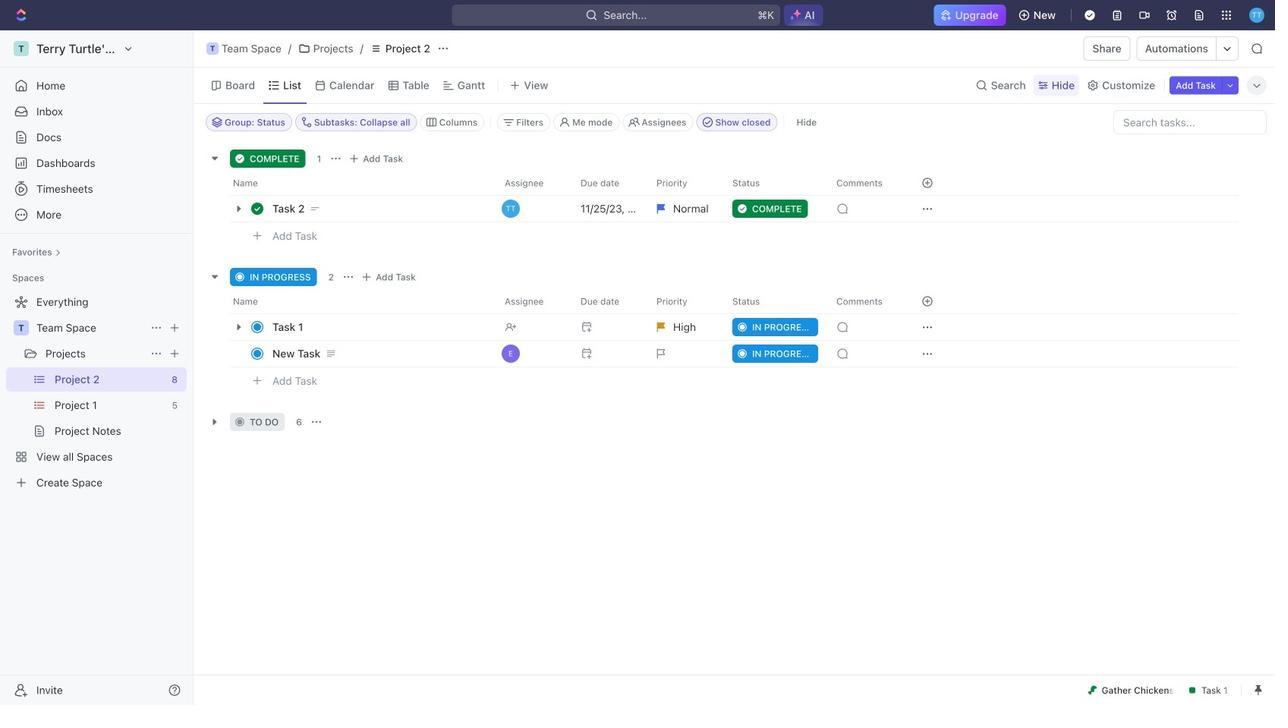 Task type: locate. For each thing, give the bounding box(es) containing it.
team space, , element
[[206, 43, 219, 55], [14, 320, 29, 336]]

1 vertical spatial team space, , element
[[14, 320, 29, 336]]

drumstick bite image
[[1088, 686, 1097, 695]]

0 vertical spatial team space, , element
[[206, 43, 219, 55]]

sidebar navigation
[[0, 30, 197, 705]]

tree
[[6, 290, 187, 495]]

1 horizontal spatial team space, , element
[[206, 43, 219, 55]]



Task type: vqa. For each thing, say whether or not it's contained in the screenshot.
Search tasks... text box
yes



Task type: describe. For each thing, give the bounding box(es) containing it.
Search tasks... text field
[[1114, 111, 1266, 134]]

0 horizontal spatial team space, , element
[[14, 320, 29, 336]]

terry turtle's workspace, , element
[[14, 41, 29, 56]]

tree inside the sidebar navigation
[[6, 290, 187, 495]]



